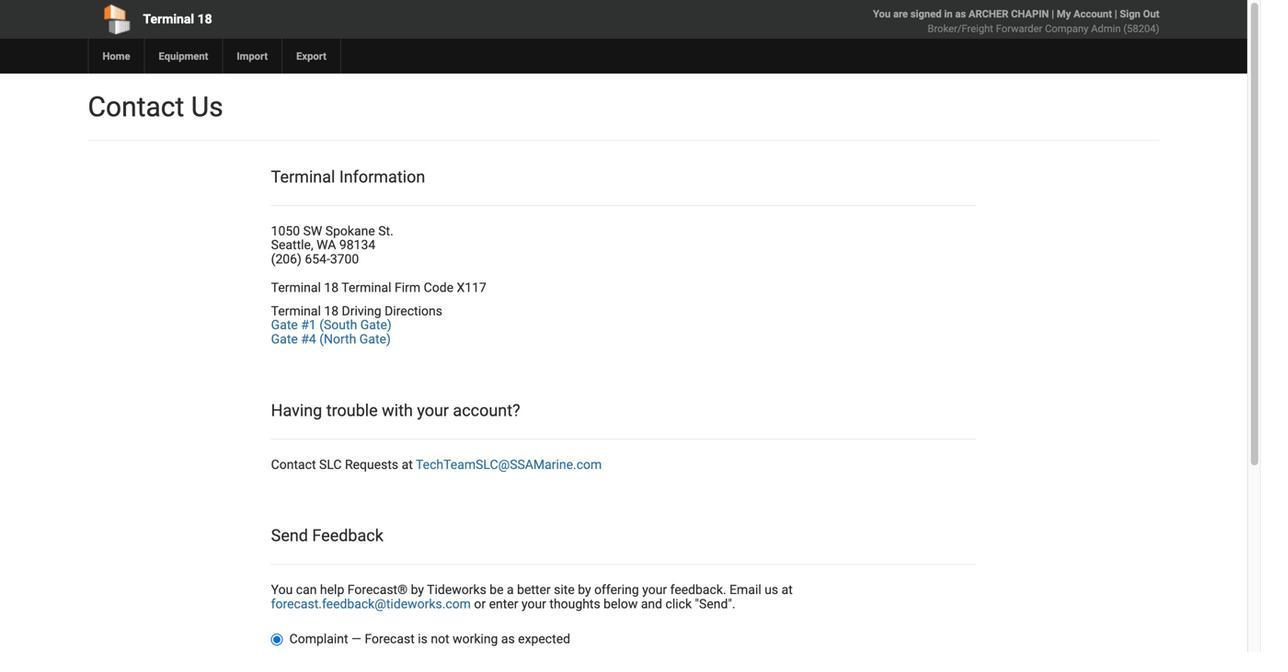Task type: describe. For each thing, give the bounding box(es) containing it.
2 horizontal spatial your
[[642, 582, 667, 597]]

or
[[474, 596, 486, 612]]

at inside you can help forecast® by tideworks be a better site by offering your feedback. email us at forecast.feedback@tideworks.com or enter your thoughts below and click "send".
[[782, 582, 793, 597]]

as inside you are signed in as archer chapin | my account | sign out broker/freight forwarder company admin (58204)
[[955, 8, 966, 20]]

thoughts
[[549, 596, 600, 612]]

(north
[[319, 332, 356, 347]]

18 for terminal 18 terminal firm code x117
[[324, 280, 339, 295]]

3700
[[330, 252, 359, 267]]

wa
[[317, 238, 336, 253]]

be
[[490, 582, 504, 597]]

terminal for terminal 18
[[143, 11, 194, 27]]

email
[[730, 582, 761, 597]]

terminal 18
[[143, 11, 212, 27]]

sign out link
[[1120, 8, 1159, 20]]

can
[[296, 582, 317, 597]]

information
[[339, 167, 425, 187]]

account?
[[453, 401, 520, 420]]

#4
[[301, 332, 316, 347]]

export link
[[282, 39, 340, 74]]

import
[[237, 50, 268, 62]]

chapin
[[1011, 8, 1049, 20]]

expected
[[518, 631, 570, 646]]

1 | from the left
[[1052, 8, 1054, 20]]

98134
[[339, 238, 375, 253]]

enter
[[489, 596, 518, 612]]

1050 sw spokane st. seattle, wa 98134 (206) 654-3700
[[271, 223, 394, 267]]

driving
[[342, 303, 381, 319]]

gate #4 (north gate) link
[[271, 332, 391, 347]]

working
[[453, 631, 498, 646]]

equipment link
[[144, 39, 222, 74]]

contact for contact us
[[88, 91, 184, 123]]

requests
[[345, 457, 398, 472]]

(58204)
[[1123, 23, 1159, 34]]

2 gate from the top
[[271, 332, 298, 347]]

admin
[[1091, 23, 1121, 34]]

gate) down driving at left
[[359, 332, 391, 347]]

18 for terminal 18
[[197, 11, 212, 27]]

contact us
[[88, 91, 223, 123]]

feedback
[[312, 526, 383, 546]]

sw
[[303, 223, 322, 239]]

in
[[944, 8, 953, 20]]

you for you can help forecast® by tideworks be a better site by offering your feedback. email us at forecast.feedback@tideworks.com or enter your thoughts below and click "send".
[[271, 582, 293, 597]]

forecast®
[[347, 582, 408, 597]]

0 vertical spatial at
[[402, 457, 413, 472]]

out
[[1143, 8, 1159, 20]]

equipment
[[159, 50, 208, 62]]

complaint
[[289, 631, 348, 646]]

1 horizontal spatial your
[[522, 596, 546, 612]]

terminal 18 driving directions gate #1 (south gate) gate #4 (north gate)
[[271, 303, 442, 347]]

archer
[[969, 8, 1009, 20]]

not
[[431, 631, 449, 646]]

feedback.
[[670, 582, 726, 597]]

site
[[554, 582, 575, 597]]

654-
[[305, 252, 330, 267]]

having trouble with your account?
[[271, 401, 520, 420]]

0 horizontal spatial your
[[417, 401, 449, 420]]

st.
[[378, 223, 394, 239]]

spokane
[[325, 223, 375, 239]]



Task type: vqa. For each thing, say whether or not it's contained in the screenshot.
the Privacy
no



Task type: locate. For each thing, give the bounding box(es) containing it.
contact left slc
[[271, 457, 316, 472]]

import link
[[222, 39, 282, 74]]

gate
[[271, 318, 298, 333], [271, 332, 298, 347]]

you inside you can help forecast® by tideworks be a better site by offering your feedback. email us at forecast.feedback@tideworks.com or enter your thoughts below and click "send".
[[271, 582, 293, 597]]

as right "in"
[[955, 8, 966, 20]]

click
[[666, 596, 692, 612]]

0 vertical spatial contact
[[88, 91, 184, 123]]

forwarder
[[996, 23, 1042, 34]]

terminal 18 terminal firm code x117
[[271, 280, 486, 295]]

help
[[320, 582, 344, 597]]

1 horizontal spatial |
[[1115, 8, 1117, 20]]

signed
[[911, 8, 942, 20]]

gate #1 (south gate) link
[[271, 318, 392, 333]]

techteamslc@ssamarine.com link
[[416, 457, 602, 472]]

| left sign
[[1115, 8, 1117, 20]]

you can help forecast® by tideworks be a better site by offering your feedback. email us at forecast.feedback@tideworks.com or enter your thoughts below and click "send".
[[271, 582, 793, 612]]

1 horizontal spatial contact
[[271, 457, 316, 472]]

forecast.feedback@tideworks.com link
[[271, 596, 471, 612]]

gate left the #1 on the left of the page
[[271, 318, 298, 333]]

by
[[411, 582, 424, 597], [578, 582, 591, 597]]

| left my
[[1052, 8, 1054, 20]]

1050
[[271, 223, 300, 239]]

forecast
[[365, 631, 415, 646]]

home link
[[88, 39, 144, 74]]

"send".
[[695, 596, 735, 612]]

|
[[1052, 8, 1054, 20], [1115, 8, 1117, 20]]

you left can
[[271, 582, 293, 597]]

contact for contact slc requests at techteamslc@ssamarine.com
[[271, 457, 316, 472]]

account
[[1074, 8, 1112, 20]]

by right site
[[578, 582, 591, 597]]

are
[[893, 8, 908, 20]]

home
[[103, 50, 130, 62]]

1 vertical spatial you
[[271, 582, 293, 597]]

1 vertical spatial as
[[501, 631, 515, 646]]

contact
[[88, 91, 184, 123], [271, 457, 316, 472]]

1 by from the left
[[411, 582, 424, 597]]

#1
[[301, 318, 316, 333]]

slc
[[319, 457, 342, 472]]

you
[[873, 8, 891, 20], [271, 582, 293, 597]]

complaint — forecast is not working as expected
[[289, 631, 570, 646]]

18 inside terminal 18 driving directions gate #1 (south gate) gate #4 (north gate)
[[324, 303, 339, 319]]

terminal up sw on the top left
[[271, 167, 335, 187]]

18
[[197, 11, 212, 27], [324, 280, 339, 295], [324, 303, 339, 319]]

and
[[641, 596, 662, 612]]

18 right the #1 on the left of the page
[[324, 303, 339, 319]]

at right requests
[[402, 457, 413, 472]]

0 horizontal spatial |
[[1052, 8, 1054, 20]]

terminal
[[143, 11, 194, 27], [271, 167, 335, 187], [271, 280, 321, 295], [342, 280, 391, 295], [271, 303, 321, 319]]

you for you are signed in as archer chapin | my account | sign out broker/freight forwarder company admin (58204)
[[873, 8, 891, 20]]

firm
[[395, 280, 420, 295]]

your
[[417, 401, 449, 420], [642, 582, 667, 597], [522, 596, 546, 612]]

at
[[402, 457, 413, 472], [782, 582, 793, 597]]

1 horizontal spatial at
[[782, 582, 793, 597]]

your right "a"
[[522, 596, 546, 612]]

0 vertical spatial as
[[955, 8, 966, 20]]

company
[[1045, 23, 1089, 34]]

terminal for terminal information
[[271, 167, 335, 187]]

code
[[424, 280, 453, 295]]

1 vertical spatial 18
[[324, 280, 339, 295]]

0 horizontal spatial you
[[271, 582, 293, 597]]

you are signed in as archer chapin | my account | sign out broker/freight forwarder company admin (58204)
[[873, 8, 1159, 34]]

my account link
[[1057, 8, 1112, 20]]

0 horizontal spatial contact
[[88, 91, 184, 123]]

terminal down the (206)
[[271, 280, 321, 295]]

gate)
[[360, 318, 392, 333], [359, 332, 391, 347]]

you left are
[[873, 8, 891, 20]]

0 vertical spatial you
[[873, 8, 891, 20]]

trouble
[[326, 401, 378, 420]]

terminal 18 link
[[88, 0, 518, 39]]

your right with
[[417, 401, 449, 420]]

better
[[517, 582, 551, 597]]

us
[[765, 582, 778, 597]]

(206)
[[271, 252, 302, 267]]

1 horizontal spatial as
[[955, 8, 966, 20]]

—
[[351, 631, 361, 646]]

my
[[1057, 8, 1071, 20]]

2 by from the left
[[578, 582, 591, 597]]

below
[[604, 596, 638, 612]]

you inside you are signed in as archer chapin | my account | sign out broker/freight forwarder company admin (58204)
[[873, 8, 891, 20]]

by left tideworks at the left bottom of page
[[411, 582, 424, 597]]

1 gate from the top
[[271, 318, 298, 333]]

1 vertical spatial at
[[782, 582, 793, 597]]

forecast.feedback@tideworks.com
[[271, 596, 471, 612]]

terminal for terminal 18 terminal firm code x117
[[271, 280, 321, 295]]

0 vertical spatial 18
[[197, 11, 212, 27]]

a
[[507, 582, 514, 597]]

us
[[191, 91, 223, 123]]

1 horizontal spatial by
[[578, 582, 591, 597]]

0 horizontal spatial by
[[411, 582, 424, 597]]

send
[[271, 526, 308, 546]]

as right working
[[501, 631, 515, 646]]

send feedback
[[271, 526, 383, 546]]

2 vertical spatial 18
[[324, 303, 339, 319]]

1 horizontal spatial you
[[873, 8, 891, 20]]

techteamslc@ssamarine.com
[[416, 457, 602, 472]]

0 horizontal spatial at
[[402, 457, 413, 472]]

as
[[955, 8, 966, 20], [501, 631, 515, 646]]

your right below
[[642, 582, 667, 597]]

18 up equipment
[[197, 11, 212, 27]]

0 horizontal spatial as
[[501, 631, 515, 646]]

at right us on the bottom right of the page
[[782, 582, 793, 597]]

contact down home
[[88, 91, 184, 123]]

seattle,
[[271, 238, 313, 253]]

having
[[271, 401, 322, 420]]

directions
[[385, 303, 442, 319]]

x117
[[457, 280, 486, 295]]

terminal up driving at left
[[342, 280, 391, 295]]

gate) down terminal 18 terminal firm code x117
[[360, 318, 392, 333]]

terminal up equipment link
[[143, 11, 194, 27]]

with
[[382, 401, 413, 420]]

18 for terminal 18 driving directions gate #1 (south gate) gate #4 (north gate)
[[324, 303, 339, 319]]

gate left #4
[[271, 332, 298, 347]]

offering
[[594, 582, 639, 597]]

terminal up #4
[[271, 303, 321, 319]]

terminal inside terminal 18 driving directions gate #1 (south gate) gate #4 (north gate)
[[271, 303, 321, 319]]

18 down '3700'
[[324, 280, 339, 295]]

(south
[[319, 318, 357, 333]]

broker/freight
[[928, 23, 993, 34]]

export
[[296, 50, 326, 62]]

tideworks
[[427, 582, 486, 597]]

1 vertical spatial contact
[[271, 457, 316, 472]]

sign
[[1120, 8, 1141, 20]]

contact slc requests at techteamslc@ssamarine.com
[[271, 457, 602, 472]]

is
[[418, 631, 428, 646]]

terminal information
[[271, 167, 425, 187]]

2 | from the left
[[1115, 8, 1117, 20]]

None radio
[[271, 634, 283, 646]]



